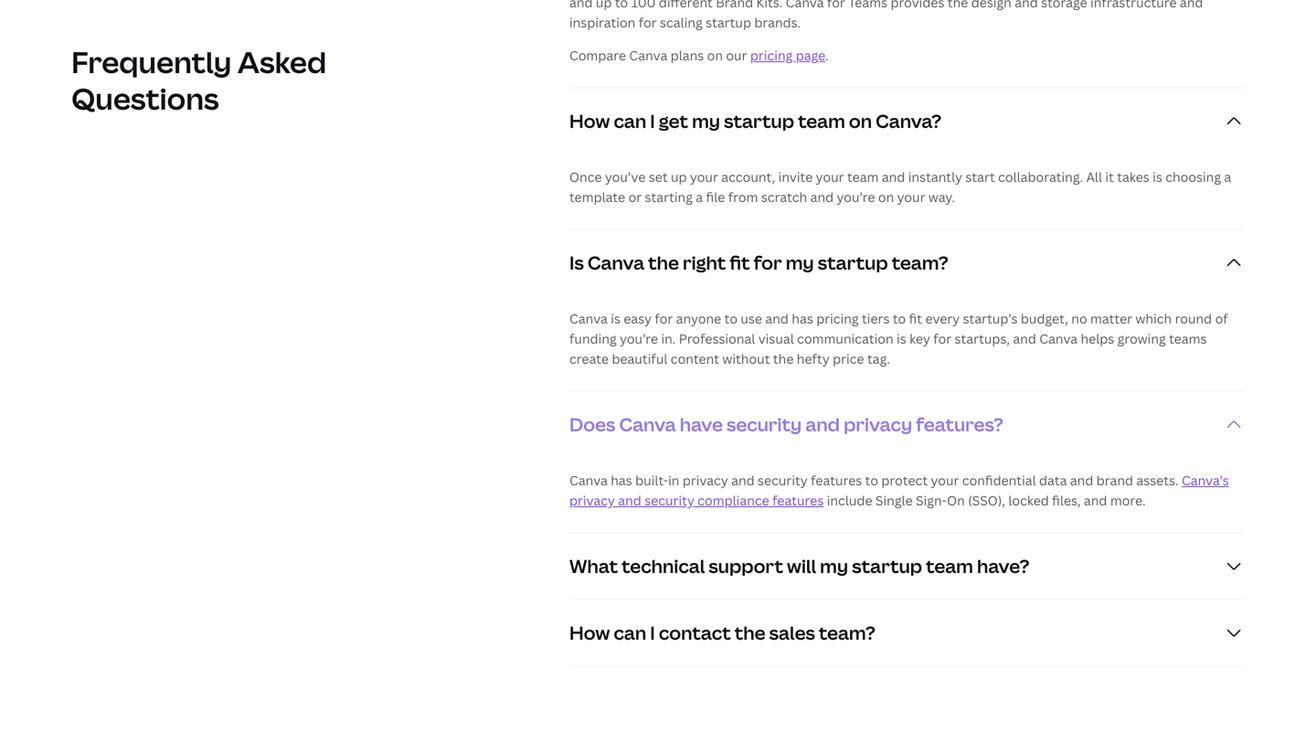 Task type: describe. For each thing, give the bounding box(es) containing it.
0 horizontal spatial has
[[611, 472, 633, 489]]

and down budget,
[[1014, 330, 1037, 348]]

all
[[1087, 168, 1103, 186]]

privacy inside the canva's privacy and security compliance features
[[570, 492, 615, 509]]

1 horizontal spatial a
[[1225, 168, 1232, 186]]

startup's
[[963, 310, 1018, 327]]

my for will
[[820, 554, 849, 579]]

have?
[[978, 554, 1030, 579]]

0 vertical spatial the
[[649, 250, 679, 275]]

invite
[[779, 168, 813, 186]]

files,
[[1053, 492, 1081, 509]]

communication
[[798, 330, 894, 348]]

contact
[[659, 621, 731, 646]]

features?
[[917, 412, 1004, 437]]

right
[[683, 250, 726, 275]]

assets.
[[1137, 472, 1179, 489]]

fit inside dropdown button
[[730, 250, 750, 275]]

scratch
[[762, 188, 808, 206]]

of
[[1216, 310, 1229, 327]]

0 vertical spatial team?
[[892, 250, 949, 275]]

compliance
[[698, 492, 770, 509]]

canva left plans
[[630, 47, 668, 64]]

tiers
[[862, 310, 890, 327]]

support
[[709, 554, 784, 579]]

way.
[[929, 188, 956, 206]]

0 vertical spatial features
[[811, 472, 863, 489]]

locked
[[1009, 492, 1050, 509]]

questions
[[71, 79, 219, 118]]

canva is easy for anyone to use and has pricing tiers to fit every startup's budget, no matter which round of funding you're in. professional visual communication is key for startups, and canva helps growing teams create beautiful content without the hefty price tag.
[[570, 310, 1229, 368]]

technical
[[622, 554, 705, 579]]

and up files,
[[1071, 472, 1094, 489]]

round
[[1176, 310, 1213, 327]]

features inside the canva's privacy and security compliance features
[[773, 492, 824, 509]]

frequently
[[71, 42, 232, 82]]

and up compliance
[[732, 472, 755, 489]]

template
[[570, 188, 626, 206]]

0 horizontal spatial a
[[696, 188, 703, 206]]

once you've set up your account, invite your team and instantly start collaborating. all it takes is choosing a template or starting a file from scratch and you're on your way.
[[570, 168, 1232, 206]]

.
[[826, 47, 829, 64]]

does canva have security and privacy features? button
[[570, 392, 1246, 458]]

1 horizontal spatial the
[[735, 621, 766, 646]]

plans
[[671, 47, 704, 64]]

price
[[833, 350, 865, 368]]

confidential
[[963, 472, 1037, 489]]

team for have?
[[927, 554, 974, 579]]

anyone
[[676, 310, 722, 327]]

1 vertical spatial for
[[655, 310, 673, 327]]

file
[[706, 188, 726, 206]]

built-
[[636, 472, 669, 489]]

growing
[[1118, 330, 1167, 348]]

without
[[723, 350, 770, 368]]

does
[[570, 412, 616, 437]]

the inside canva is easy for anyone to use and has pricing tiers to fit every startup's budget, no matter which round of funding you're in. professional visual communication is key for startups, and canva helps growing teams create beautiful content without the hefty price tag.
[[774, 350, 794, 368]]

0 horizontal spatial on
[[707, 47, 723, 64]]

have
[[680, 412, 723, 437]]

2 horizontal spatial to
[[893, 310, 906, 327]]

on inside once you've set up your account, invite your team and instantly start collaborating. all it takes is choosing a template or starting a file from scratch and you're on your way.
[[879, 188, 895, 206]]

data
[[1040, 472, 1068, 489]]

canva's privacy and security compliance features
[[570, 472, 1230, 509]]

how can i contact the sales team?
[[570, 621, 876, 646]]

funding
[[570, 330, 617, 348]]

every
[[926, 310, 960, 327]]

my for get
[[692, 108, 721, 134]]

frequently asked questions
[[71, 42, 327, 118]]

1 horizontal spatial is
[[897, 330, 907, 348]]

it
[[1106, 168, 1115, 186]]

is canva the right fit for my startup team? button
[[570, 230, 1246, 296]]

has inside canva is easy for anyone to use and has pricing tiers to fit every startup's budget, no matter which round of funding you're in. professional visual communication is key for startups, and canva helps growing teams create beautiful content without the hefty price tag.
[[792, 310, 814, 327]]

professional
[[679, 330, 756, 348]]

startup for get
[[724, 108, 795, 134]]

matter
[[1091, 310, 1133, 327]]

0 horizontal spatial is
[[611, 310, 621, 327]]

get
[[659, 108, 689, 134]]

pricing page link
[[751, 47, 826, 64]]

1 horizontal spatial to
[[866, 472, 879, 489]]

which
[[1136, 310, 1173, 327]]

account,
[[722, 168, 776, 186]]

will
[[787, 554, 817, 579]]

helps
[[1081, 330, 1115, 348]]

i for contact
[[650, 621, 655, 646]]

and inside the canva's privacy and security compliance features
[[618, 492, 642, 509]]

budget,
[[1021, 310, 1069, 327]]

or
[[629, 188, 642, 206]]

what technical support will my startup team have? button
[[570, 534, 1246, 600]]

sales
[[770, 621, 816, 646]]

what technical support will my startup team have?
[[570, 554, 1030, 579]]

takes
[[1118, 168, 1150, 186]]

brand
[[1097, 472, 1134, 489]]

security for and
[[727, 412, 802, 437]]

how can i get my startup team on canva?
[[570, 108, 942, 134]]



Task type: locate. For each thing, give the bounding box(es) containing it.
team? right sales
[[819, 621, 876, 646]]

is canva the right fit for my startup team?
[[570, 250, 949, 275]]

and inside dropdown button
[[806, 412, 840, 437]]

security for compliance
[[645, 492, 695, 509]]

my right get
[[692, 108, 721, 134]]

compare
[[570, 47, 626, 64]]

easy
[[624, 310, 652, 327]]

2 horizontal spatial for
[[934, 330, 952, 348]]

is left key
[[897, 330, 907, 348]]

is left easy
[[611, 310, 621, 327]]

for
[[754, 250, 782, 275], [655, 310, 673, 327], [934, 330, 952, 348]]

starting
[[645, 188, 693, 206]]

on
[[707, 47, 723, 64], [849, 108, 873, 134], [879, 188, 895, 206]]

0 vertical spatial you're
[[837, 188, 876, 206]]

up
[[671, 168, 687, 186]]

your left way.
[[898, 188, 926, 206]]

team left have?
[[927, 554, 974, 579]]

a
[[1225, 168, 1232, 186], [696, 188, 703, 206]]

page
[[796, 47, 826, 64]]

0 horizontal spatial privacy
[[570, 492, 615, 509]]

a right choosing
[[1225, 168, 1232, 186]]

for up use
[[754, 250, 782, 275]]

(sso),
[[969, 492, 1006, 509]]

security inside the canva's privacy and security compliance features
[[645, 492, 695, 509]]

startups,
[[955, 330, 1010, 348]]

and
[[882, 168, 906, 186], [811, 188, 834, 206], [766, 310, 789, 327], [1014, 330, 1037, 348], [806, 412, 840, 437], [732, 472, 755, 489], [1071, 472, 1094, 489], [618, 492, 642, 509], [1084, 492, 1108, 509]]

0 vertical spatial a
[[1225, 168, 1232, 186]]

canva's privacy and security compliance features link
[[570, 472, 1230, 509]]

1 i from the top
[[650, 108, 655, 134]]

2 vertical spatial security
[[645, 492, 695, 509]]

1 vertical spatial a
[[696, 188, 703, 206]]

to
[[725, 310, 738, 327], [893, 310, 906, 327], [866, 472, 879, 489]]

beautiful
[[612, 350, 668, 368]]

teams
[[1170, 330, 1208, 348]]

on
[[948, 492, 966, 509]]

how up once
[[570, 108, 610, 134]]

can for contact
[[614, 621, 647, 646]]

how for how can i get my startup team on canva?
[[570, 108, 610, 134]]

how can i contact the sales team? button
[[570, 600, 1246, 666]]

canva?
[[876, 108, 942, 134]]

2 how from the top
[[570, 621, 610, 646]]

tag.
[[868, 350, 891, 368]]

team?
[[892, 250, 949, 275], [819, 621, 876, 646]]

1 vertical spatial has
[[611, 472, 633, 489]]

0 vertical spatial fit
[[730, 250, 750, 275]]

2 horizontal spatial privacy
[[844, 412, 913, 437]]

you're inside canva is easy for anyone to use and has pricing tiers to fit every startup's budget, no matter which round of funding you're in. professional visual communication is key for startups, and canva helps growing teams create beautiful content without the hefty price tag.
[[620, 330, 658, 348]]

1 horizontal spatial privacy
[[683, 472, 729, 489]]

once
[[570, 168, 602, 186]]

the down 'visual'
[[774, 350, 794, 368]]

2 vertical spatial privacy
[[570, 492, 615, 509]]

0 vertical spatial my
[[692, 108, 721, 134]]

hefty
[[797, 350, 830, 368]]

2 vertical spatial on
[[879, 188, 895, 206]]

set
[[649, 168, 668, 186]]

on inside dropdown button
[[849, 108, 873, 134]]

2 vertical spatial startup
[[853, 554, 923, 579]]

0 horizontal spatial pricing
[[751, 47, 793, 64]]

to left use
[[725, 310, 738, 327]]

has up 'visual'
[[792, 310, 814, 327]]

pricing up communication
[[817, 310, 859, 327]]

startup up the tiers
[[818, 250, 889, 275]]

and left instantly
[[882, 168, 906, 186]]

team right invite
[[848, 168, 879, 186]]

2 vertical spatial team
[[927, 554, 974, 579]]

is right takes
[[1153, 168, 1163, 186]]

0 vertical spatial pricing
[[751, 47, 793, 64]]

startup for will
[[853, 554, 923, 579]]

the
[[649, 250, 679, 275], [774, 350, 794, 368], [735, 621, 766, 646]]

create
[[570, 350, 609, 368]]

my down scratch
[[786, 250, 815, 275]]

from
[[729, 188, 759, 206]]

0 horizontal spatial my
[[692, 108, 721, 134]]

1 horizontal spatial fit
[[910, 310, 923, 327]]

2 horizontal spatial my
[[820, 554, 849, 579]]

how down 'what'
[[570, 621, 610, 646]]

canva
[[630, 47, 668, 64], [588, 250, 645, 275], [570, 310, 608, 327], [1040, 330, 1078, 348], [620, 412, 676, 437], [570, 472, 608, 489]]

1 vertical spatial features
[[773, 492, 824, 509]]

you've
[[605, 168, 646, 186]]

fit inside canva is easy for anyone to use and has pricing tiers to fit every startup's budget, no matter which round of funding you're in. professional visual communication is key for startups, and canva helps growing teams create beautiful content without the hefty price tag.
[[910, 310, 923, 327]]

compare canva plans on our pricing page .
[[570, 47, 829, 64]]

asked
[[238, 42, 327, 82]]

1 horizontal spatial has
[[792, 310, 814, 327]]

0 horizontal spatial to
[[725, 310, 738, 327]]

visual
[[759, 330, 795, 348]]

your up file
[[690, 168, 719, 186]]

include single sign-on (sso), locked files, and more.
[[824, 492, 1146, 509]]

is
[[1153, 168, 1163, 186], [611, 310, 621, 327], [897, 330, 907, 348]]

privacy inside dropdown button
[[844, 412, 913, 437]]

0 vertical spatial can
[[614, 108, 647, 134]]

our
[[726, 47, 748, 64]]

your up on
[[931, 472, 960, 489]]

0 vertical spatial team
[[798, 108, 846, 134]]

start
[[966, 168, 996, 186]]

0 horizontal spatial for
[[655, 310, 673, 327]]

include
[[827, 492, 873, 509]]

1 vertical spatial team
[[848, 168, 879, 186]]

startup
[[724, 108, 795, 134], [818, 250, 889, 275], [853, 554, 923, 579]]

0 vertical spatial security
[[727, 412, 802, 437]]

protect
[[882, 472, 928, 489]]

the left sales
[[735, 621, 766, 646]]

you're
[[837, 188, 876, 206], [620, 330, 658, 348]]

the left right
[[649, 250, 679, 275]]

team
[[798, 108, 846, 134], [848, 168, 879, 186], [927, 554, 974, 579]]

in.
[[662, 330, 676, 348]]

on left our
[[707, 47, 723, 64]]

pricing right our
[[751, 47, 793, 64]]

canva down budget,
[[1040, 330, 1078, 348]]

1 vertical spatial you're
[[620, 330, 658, 348]]

and down built-
[[618, 492, 642, 509]]

on left canva?
[[849, 108, 873, 134]]

2 vertical spatial my
[[820, 554, 849, 579]]

you're inside once you've set up your account, invite your team and instantly start collaborating. all it takes is choosing a template or starting a file from scratch and you're on your way.
[[837, 188, 876, 206]]

1 horizontal spatial you're
[[837, 188, 876, 206]]

is inside once you've set up your account, invite your team and instantly start collaborating. all it takes is choosing a template or starting a file from scratch and you're on your way.
[[1153, 168, 1163, 186]]

for inside is canva the right fit for my startup team? dropdown button
[[754, 250, 782, 275]]

2 horizontal spatial on
[[879, 188, 895, 206]]

is
[[570, 250, 584, 275]]

i for get
[[650, 108, 655, 134]]

1 horizontal spatial pricing
[[817, 310, 859, 327]]

1 horizontal spatial team
[[848, 168, 879, 186]]

your
[[690, 168, 719, 186], [816, 168, 845, 186], [898, 188, 926, 206], [931, 472, 960, 489]]

my
[[692, 108, 721, 134], [786, 250, 815, 275], [820, 554, 849, 579]]

0 vertical spatial is
[[1153, 168, 1163, 186]]

0 vertical spatial for
[[754, 250, 782, 275]]

1 vertical spatial on
[[849, 108, 873, 134]]

what
[[570, 554, 618, 579]]

1 vertical spatial startup
[[818, 250, 889, 275]]

can for get
[[614, 108, 647, 134]]

1 vertical spatial fit
[[910, 310, 923, 327]]

features left include
[[773, 492, 824, 509]]

0 vertical spatial startup
[[724, 108, 795, 134]]

and down hefty
[[806, 412, 840, 437]]

single
[[876, 492, 913, 509]]

2 can from the top
[[614, 621, 647, 646]]

2 horizontal spatial is
[[1153, 168, 1163, 186]]

more.
[[1111, 492, 1146, 509]]

1 how from the top
[[570, 108, 610, 134]]

privacy right in
[[683, 472, 729, 489]]

1 vertical spatial my
[[786, 250, 815, 275]]

fit right right
[[730, 250, 750, 275]]

0 horizontal spatial you're
[[620, 330, 658, 348]]

privacy
[[844, 412, 913, 437], [683, 472, 729, 489], [570, 492, 615, 509]]

2 horizontal spatial team
[[927, 554, 974, 579]]

2 vertical spatial the
[[735, 621, 766, 646]]

has left built-
[[611, 472, 633, 489]]

2 vertical spatial is
[[897, 330, 907, 348]]

on left way.
[[879, 188, 895, 206]]

i left get
[[650, 108, 655, 134]]

canva right the is
[[588, 250, 645, 275]]

and down invite
[[811, 188, 834, 206]]

team inside once you've set up your account, invite your team and instantly start collaborating. all it takes is choosing a template or starting a file from scratch and you're on your way.
[[848, 168, 879, 186]]

to up include
[[866, 472, 879, 489]]

pricing inside canva is easy for anyone to use and has pricing tiers to fit every startup's budget, no matter which round of funding you're in. professional visual communication is key for startups, and canva helps growing teams create beautiful content without the hefty price tag.
[[817, 310, 859, 327]]

security inside dropdown button
[[727, 412, 802, 437]]

team up invite
[[798, 108, 846, 134]]

0 vertical spatial privacy
[[844, 412, 913, 437]]

2 i from the top
[[650, 621, 655, 646]]

does canva have security and privacy features?
[[570, 412, 1004, 437]]

key
[[910, 330, 931, 348]]

security up compliance
[[758, 472, 808, 489]]

features up include
[[811, 472, 863, 489]]

canva down does
[[570, 472, 608, 489]]

to right the tiers
[[893, 310, 906, 327]]

collaborating.
[[999, 168, 1084, 186]]

2 vertical spatial for
[[934, 330, 952, 348]]

0 vertical spatial how
[[570, 108, 610, 134]]

2 horizontal spatial the
[[774, 350, 794, 368]]

0 horizontal spatial team?
[[819, 621, 876, 646]]

privacy up 'what'
[[570, 492, 615, 509]]

i
[[650, 108, 655, 134], [650, 621, 655, 646]]

1 vertical spatial i
[[650, 621, 655, 646]]

1 can from the top
[[614, 108, 647, 134]]

1 vertical spatial the
[[774, 350, 794, 368]]

security down in
[[645, 492, 695, 509]]

i left contact
[[650, 621, 655, 646]]

your right invite
[[816, 168, 845, 186]]

instantly
[[909, 168, 963, 186]]

0 horizontal spatial team
[[798, 108, 846, 134]]

1 vertical spatial privacy
[[683, 472, 729, 489]]

for up in.
[[655, 310, 673, 327]]

0 vertical spatial on
[[707, 47, 723, 64]]

fit up key
[[910, 310, 923, 327]]

has
[[792, 310, 814, 327], [611, 472, 633, 489]]

1 horizontal spatial my
[[786, 250, 815, 275]]

1 horizontal spatial on
[[849, 108, 873, 134]]

a left file
[[696, 188, 703, 206]]

team? up every
[[892, 250, 949, 275]]

security right have
[[727, 412, 802, 437]]

team for on
[[798, 108, 846, 134]]

and down brand
[[1084, 492, 1108, 509]]

startup down single
[[853, 554, 923, 579]]

no
[[1072, 310, 1088, 327]]

how can i get my startup team on canva? button
[[570, 88, 1246, 154]]

for down every
[[934, 330, 952, 348]]

1 vertical spatial is
[[611, 310, 621, 327]]

1 vertical spatial how
[[570, 621, 610, 646]]

0 horizontal spatial the
[[649, 250, 679, 275]]

how for how can i contact the sales team?
[[570, 621, 610, 646]]

canva up "funding" at left top
[[570, 310, 608, 327]]

can left get
[[614, 108, 647, 134]]

canva left have
[[620, 412, 676, 437]]

privacy up canva has built-in privacy and security features to protect your confidential data and brand assets.
[[844, 412, 913, 437]]

canva has built-in privacy and security features to protect your confidential data and brand assets.
[[570, 472, 1182, 489]]

1 vertical spatial pricing
[[817, 310, 859, 327]]

use
[[741, 310, 763, 327]]

you're up beautiful
[[620, 330, 658, 348]]

features
[[811, 472, 863, 489], [773, 492, 824, 509]]

1 vertical spatial team?
[[819, 621, 876, 646]]

security
[[727, 412, 802, 437], [758, 472, 808, 489], [645, 492, 695, 509]]

sign-
[[916, 492, 948, 509]]

choosing
[[1166, 168, 1222, 186]]

0 horizontal spatial fit
[[730, 250, 750, 275]]

and up 'visual'
[[766, 310, 789, 327]]

my right will
[[820, 554, 849, 579]]

1 horizontal spatial for
[[754, 250, 782, 275]]

1 vertical spatial security
[[758, 472, 808, 489]]

1 horizontal spatial team?
[[892, 250, 949, 275]]

how
[[570, 108, 610, 134], [570, 621, 610, 646]]

0 vertical spatial i
[[650, 108, 655, 134]]

can left contact
[[614, 621, 647, 646]]

1 vertical spatial can
[[614, 621, 647, 646]]

you're right scratch
[[837, 188, 876, 206]]

startup up the account,
[[724, 108, 795, 134]]

0 vertical spatial has
[[792, 310, 814, 327]]



Task type: vqa. For each thing, say whether or not it's contained in the screenshot.
Does Canva have security and privacy features? DROPDOWN BUTTON
yes



